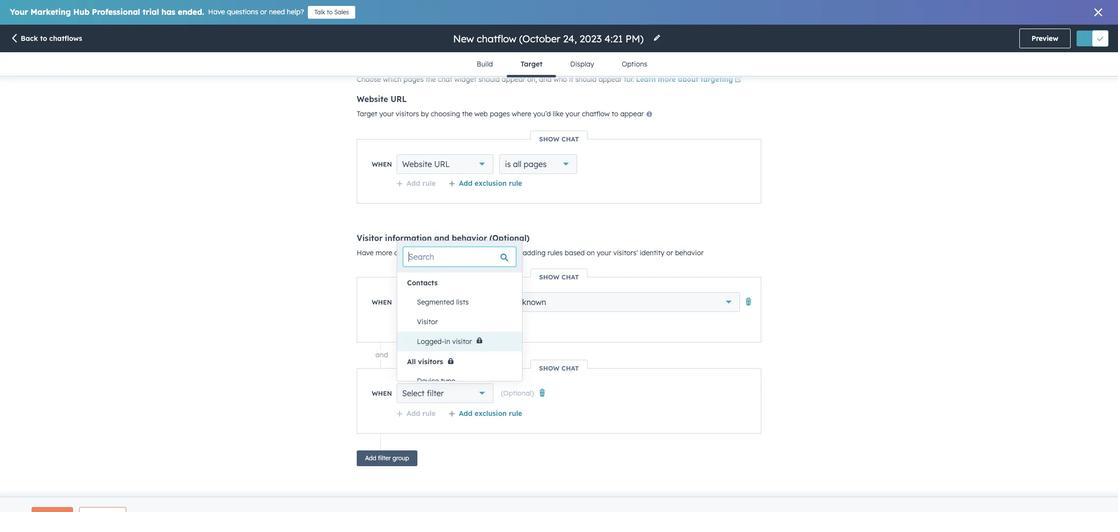 Task type: locate. For each thing, give the bounding box(es) containing it.
0 horizontal spatial the
[[426, 75, 436, 84]]

exclusion up logged-in visitor button
[[475, 318, 507, 327]]

3 exclusion from the top
[[475, 410, 507, 419]]

pages for all
[[524, 159, 547, 169]]

0 vertical spatial is
[[505, 159, 511, 169]]

0 vertical spatial and
[[539, 75, 552, 84]]

who left it
[[554, 75, 567, 84]]

3 add exclusion rule button from the top
[[449, 410, 522, 419]]

more
[[658, 75, 676, 84], [376, 249, 393, 258]]

1 show chat from the top
[[539, 135, 579, 143]]

0 horizontal spatial or
[[260, 7, 267, 16]]

add filter group button
[[357, 451, 418, 467]]

2 vertical spatial add exclusion rule button
[[449, 410, 522, 419]]

3 chat from the top
[[562, 365, 579, 373]]

when for visitor
[[372, 299, 392, 307]]

more inside learn more about targeting link
[[658, 75, 676, 84]]

show
[[539, 135, 560, 143], [539, 273, 560, 281], [539, 365, 560, 373]]

1 vertical spatial have
[[357, 249, 374, 258]]

1 horizontal spatial and
[[434, 233, 450, 243]]

and
[[539, 75, 552, 84], [434, 233, 450, 243], [376, 351, 388, 360]]

learn more about targeting
[[636, 75, 733, 84]]

1 vertical spatial show chat link
[[531, 273, 587, 281]]

1 vertical spatial add exclusion rule
[[459, 318, 522, 327]]

more left control
[[376, 249, 393, 258]]

1 show chat link from the top
[[531, 135, 587, 143]]

0 vertical spatial url
[[391, 94, 407, 104]]

0 vertical spatial add rule button
[[396, 179, 436, 188]]

3 add rule button from the top
[[396, 410, 436, 419]]

2 when from the top
[[372, 299, 392, 307]]

1 vertical spatial visitor
[[402, 298, 426, 308]]

behavior right identity
[[675, 249, 704, 258]]

about
[[678, 75, 699, 84]]

2 vertical spatial chat
[[562, 365, 579, 373]]

type
[[441, 377, 456, 386]]

filter down device type
[[427, 389, 444, 399]]

visitor down contacts
[[402, 298, 426, 308]]

select filter button
[[397, 384, 494, 404]]

filter
[[427, 389, 444, 399], [378, 455, 391, 463]]

all
[[513, 159, 522, 169]]

1 vertical spatial add rule
[[407, 318, 436, 327]]

1 vertical spatial website url
[[402, 159, 450, 169]]

3 show chat link from the top
[[531, 365, 587, 373]]

0 horizontal spatial to
[[40, 34, 47, 43]]

select filter
[[402, 389, 444, 399]]

and right on,
[[539, 75, 552, 84]]

chat
[[438, 75, 453, 84]]

visitors down the which
[[396, 110, 419, 118]]

0 vertical spatial more
[[658, 75, 676, 84]]

0 horizontal spatial and
[[376, 351, 388, 360]]

show for url
[[539, 135, 560, 143]]

0 vertical spatial pages
[[404, 75, 424, 84]]

0 vertical spatial show
[[539, 135, 560, 143]]

pages right the which
[[404, 75, 424, 84]]

segmented lists
[[417, 298, 469, 307]]

website inside website url popup button
[[402, 159, 432, 169]]

add rule down 'select filter'
[[407, 410, 436, 419]]

1 vertical spatial show chat
[[539, 273, 579, 281]]

1 vertical spatial when
[[372, 299, 392, 307]]

visitor inside popup button
[[402, 298, 426, 308]]

group
[[393, 455, 409, 463]]

0 vertical spatial add exclusion rule button
[[449, 179, 522, 188]]

pages right web in the top of the page
[[490, 110, 510, 118]]

chatflows
[[49, 34, 82, 43]]

rule
[[422, 179, 436, 188], [509, 179, 522, 188], [422, 318, 436, 327], [509, 318, 522, 327], [422, 410, 436, 419], [509, 410, 522, 419]]

2 add exclusion rule button from the top
[[449, 318, 522, 327]]

(optional)
[[490, 233, 530, 243], [501, 389, 534, 398]]

0 horizontal spatial pages
[[404, 75, 424, 84]]

or left need
[[260, 7, 267, 16]]

1 add rule button from the top
[[396, 179, 436, 188]]

0 vertical spatial chat
[[562, 135, 579, 143]]

the left web in the top of the page
[[462, 110, 473, 118]]

link opens in a new window image
[[735, 75, 742, 86]]

visitor inside button
[[417, 318, 438, 327]]

need
[[269, 7, 285, 16]]

add rule for select
[[407, 410, 436, 419]]

add rule button down select at left bottom
[[396, 410, 436, 419]]

chatflow left adding
[[483, 249, 511, 258]]

1 add exclusion rule button from the top
[[449, 179, 522, 188]]

add exclusion rule button for website url
[[449, 179, 522, 188]]

1 vertical spatial filter
[[378, 455, 391, 463]]

back to chatflows
[[21, 34, 82, 43]]

0 vertical spatial by
[[421, 110, 429, 118]]

visitors inside all visitors button
[[418, 358, 443, 367]]

you'd
[[533, 110, 551, 118]]

and up "search" search box
[[434, 233, 450, 243]]

learn
[[636, 75, 656, 84]]

have left control
[[357, 249, 374, 258]]

have
[[208, 7, 225, 16], [357, 249, 374, 258]]

1 should from the left
[[479, 75, 500, 84]]

visitors
[[396, 110, 419, 118], [418, 358, 443, 367]]

professional
[[92, 7, 140, 17]]

add rule button
[[396, 179, 436, 188], [396, 318, 436, 327], [396, 410, 436, 419]]

exclusion down 'is all pages'
[[475, 179, 507, 188]]

add rule button up logged-
[[396, 318, 436, 327]]

2 vertical spatial add rule button
[[396, 410, 436, 419]]

1 horizontal spatial to
[[327, 8, 333, 16]]

visitors'
[[614, 249, 638, 258]]

select
[[402, 389, 425, 399]]

2 chat from the top
[[562, 273, 579, 281]]

2 vertical spatial exclusion
[[475, 410, 507, 419]]

like
[[553, 110, 564, 118]]

pages inside popup button
[[524, 159, 547, 169]]

by
[[421, 110, 429, 118], [513, 249, 521, 258]]

filter inside select filter dropdown button
[[427, 389, 444, 399]]

the left chat
[[426, 75, 436, 84]]

have right ended.
[[208, 7, 225, 16]]

2 is from the top
[[505, 298, 511, 308]]

who
[[554, 75, 567, 84], [435, 249, 449, 258]]

show chat link for filter
[[531, 365, 587, 373]]

1 horizontal spatial should
[[576, 75, 597, 84]]

target inside button
[[521, 60, 543, 69]]

chat for filter
[[562, 365, 579, 373]]

2 vertical spatial show chat
[[539, 365, 579, 373]]

1 vertical spatial the
[[462, 110, 473, 118]]

2 exclusion from the top
[[475, 318, 507, 327]]

1 chat from the top
[[562, 135, 579, 143]]

add rule for website
[[407, 179, 436, 188]]

show chat link for url
[[531, 135, 587, 143]]

1 vertical spatial more
[[376, 249, 393, 258]]

exclusion for select filter
[[475, 410, 507, 419]]

more right learn
[[658, 75, 676, 84]]

0 vertical spatial show chat link
[[531, 135, 587, 143]]

2 should from the left
[[576, 75, 597, 84]]

show chat
[[539, 135, 579, 143], [539, 273, 579, 281], [539, 365, 579, 373]]

2 vertical spatial to
[[612, 110, 619, 118]]

all visitors
[[407, 358, 443, 367]]

add exclusion rule button up logged-in visitor button
[[449, 318, 522, 327]]

1 vertical spatial to
[[40, 34, 47, 43]]

0 horizontal spatial more
[[376, 249, 393, 258]]

have inside your marketing hub professional trial has ended. have questions or need help?
[[208, 7, 225, 16]]

1 exclusion from the top
[[475, 179, 507, 188]]

add rule
[[407, 179, 436, 188], [407, 318, 436, 327], [407, 410, 436, 419]]

show for filter
[[539, 365, 560, 373]]

1 add exclusion rule from the top
[[459, 179, 522, 188]]

more for have
[[376, 249, 393, 258]]

3 add exclusion rule from the top
[[459, 410, 522, 419]]

0 horizontal spatial by
[[421, 110, 429, 118]]

0 horizontal spatial who
[[435, 249, 449, 258]]

list box
[[397, 273, 522, 513]]

0 vertical spatial website
[[357, 94, 388, 104]]

should
[[479, 75, 500, 84], [576, 75, 597, 84]]

0 horizontal spatial website
[[357, 94, 388, 104]]

is left unknown
[[505, 298, 511, 308]]

visitor up logged-
[[417, 318, 438, 327]]

questions
[[227, 7, 258, 16]]

1 horizontal spatial have
[[357, 249, 374, 258]]

1 horizontal spatial more
[[658, 75, 676, 84]]

1 add rule from the top
[[407, 179, 436, 188]]

website url button
[[397, 155, 494, 174]]

2 vertical spatial show chat link
[[531, 365, 587, 373]]

0 horizontal spatial target
[[357, 110, 378, 118]]

add rule button for select
[[396, 410, 436, 419]]

1 horizontal spatial url
[[434, 159, 450, 169]]

0 vertical spatial show chat
[[539, 135, 579, 143]]

add rule button down website url popup button
[[396, 179, 436, 188]]

3 show chat from the top
[[539, 365, 579, 373]]

add rule up logged-
[[407, 318, 436, 327]]

1 show from the top
[[539, 135, 560, 143]]

target down the choose
[[357, 110, 378, 118]]

2 horizontal spatial pages
[[524, 159, 547, 169]]

0 vertical spatial have
[[208, 7, 225, 16]]

0 vertical spatial add rule
[[407, 179, 436, 188]]

filter inside add filter group button
[[378, 455, 391, 463]]

add rule down website url popup button
[[407, 179, 436, 188]]

marketing
[[30, 7, 71, 17]]

add exclusion rule down device type button
[[459, 410, 522, 419]]

1 vertical spatial exclusion
[[475, 318, 507, 327]]

on
[[587, 249, 595, 258]]

add
[[407, 179, 420, 188], [459, 179, 473, 188], [407, 318, 420, 327], [459, 318, 473, 327], [407, 410, 420, 419], [459, 410, 473, 419], [365, 455, 377, 463]]

have more control over who sees your chatflow by adding rules based on your visitors' identity or behavior
[[357, 249, 704, 258]]

1 vertical spatial add exclusion rule button
[[449, 318, 522, 327]]

2 add exclusion rule from the top
[[459, 318, 522, 327]]

link opens in a new window image
[[735, 77, 742, 84]]

1 horizontal spatial by
[[513, 249, 521, 258]]

3 show from the top
[[539, 365, 560, 373]]

2 vertical spatial visitor
[[417, 318, 438, 327]]

add exclusion rule button
[[449, 179, 522, 188], [449, 318, 522, 327], [449, 410, 522, 419]]

target up on,
[[521, 60, 543, 69]]

None field
[[452, 32, 647, 45]]

1 vertical spatial is
[[505, 298, 511, 308]]

2 add rule from the top
[[407, 318, 436, 327]]

url
[[391, 94, 407, 104], [434, 159, 450, 169]]

is left all
[[505, 159, 511, 169]]

add exclusion rule down all
[[459, 179, 522, 188]]

1 vertical spatial behavior
[[675, 249, 704, 258]]

who down the visitor information and  behavior (optional) at the left top of the page
[[435, 249, 449, 258]]

show chat for url
[[539, 135, 579, 143]]

3 when from the top
[[372, 390, 392, 398]]

visitor
[[357, 233, 383, 243], [402, 298, 426, 308], [417, 318, 438, 327]]

2 vertical spatial pages
[[524, 159, 547, 169]]

or inside your marketing hub professional trial has ended. have questions or need help?
[[260, 7, 267, 16]]

0 vertical spatial who
[[554, 75, 567, 84]]

1 vertical spatial and
[[434, 233, 450, 243]]

website
[[357, 94, 388, 104], [402, 159, 432, 169]]

0 horizontal spatial filter
[[378, 455, 391, 463]]

chatflow right like
[[582, 110, 610, 118]]

visitors right all
[[418, 358, 443, 367]]

2 vertical spatial and
[[376, 351, 388, 360]]

1 vertical spatial show
[[539, 273, 560, 281]]

target for target your visitors by choosing the web pages where you'd like your chatflow to appear
[[357, 110, 378, 118]]

0 vertical spatial to
[[327, 8, 333, 16]]

logged-in visitor button
[[407, 332, 522, 352]]

1 vertical spatial add rule button
[[396, 318, 436, 327]]

filter left group
[[378, 455, 391, 463]]

0 vertical spatial exclusion
[[475, 179, 507, 188]]

visitor button
[[407, 312, 522, 332]]

2 show chat from the top
[[539, 273, 579, 281]]

based
[[565, 249, 585, 258]]

0 horizontal spatial url
[[391, 94, 407, 104]]

in
[[445, 338, 450, 347]]

unknown
[[513, 298, 546, 308]]

is all pages button
[[500, 155, 577, 174]]

and left all
[[376, 351, 388, 360]]

which
[[383, 75, 402, 84]]

add exclusion rule button down device type button
[[449, 410, 522, 419]]

segmented
[[417, 298, 454, 307]]

0 vertical spatial filter
[[427, 389, 444, 399]]

should right it
[[576, 75, 597, 84]]

3 add rule from the top
[[407, 410, 436, 419]]

appear left "for."
[[599, 75, 622, 84]]

or right identity
[[667, 249, 673, 258]]

talk to sales
[[315, 8, 349, 16]]

1 horizontal spatial website
[[402, 159, 432, 169]]

add exclusion rule up logged-in visitor button
[[459, 318, 522, 327]]

pages for which
[[404, 75, 424, 84]]

1 vertical spatial website
[[402, 159, 432, 169]]

should down build
[[479, 75, 500, 84]]

add rule button for website
[[396, 179, 436, 188]]

1 horizontal spatial filter
[[427, 389, 444, 399]]

1 horizontal spatial target
[[521, 60, 543, 69]]

1 vertical spatial visitors
[[418, 358, 443, 367]]

pages right all
[[524, 159, 547, 169]]

visitor left the information
[[357, 233, 383, 243]]

your
[[379, 110, 394, 118], [566, 110, 580, 118], [467, 249, 481, 258], [597, 249, 612, 258]]

or
[[260, 7, 267, 16], [667, 249, 673, 258]]

exclusion down device type button
[[475, 410, 507, 419]]

0 vertical spatial chatflow
[[582, 110, 610, 118]]

0 horizontal spatial should
[[479, 75, 500, 84]]

navigation
[[463, 52, 661, 77]]

0 vertical spatial visitors
[[396, 110, 419, 118]]

1 vertical spatial pages
[[490, 110, 510, 118]]

add exclusion rule button down all
[[449, 179, 522, 188]]

0 vertical spatial website url
[[357, 94, 407, 104]]

your right sees
[[467, 249, 481, 258]]

url inside popup button
[[434, 159, 450, 169]]

2 vertical spatial show
[[539, 365, 560, 373]]

1 vertical spatial chat
[[562, 273, 579, 281]]

target
[[521, 60, 543, 69], [357, 110, 378, 118]]

1 when from the top
[[372, 160, 392, 168]]

2 vertical spatial add rule
[[407, 410, 436, 419]]

by left adding
[[513, 249, 521, 258]]

is for is unknown
[[505, 298, 511, 308]]

logged-
[[417, 338, 445, 347]]

close image
[[1095, 8, 1103, 16]]

1 vertical spatial chatflow
[[483, 249, 511, 258]]

0 vertical spatial or
[[260, 7, 267, 16]]

1 is from the top
[[505, 159, 511, 169]]

preview button
[[1020, 29, 1071, 48]]

show chat for filter
[[539, 365, 579, 373]]

behavior up sees
[[452, 233, 487, 243]]

by left the choosing
[[421, 110, 429, 118]]

0 vertical spatial when
[[372, 160, 392, 168]]

1 vertical spatial or
[[667, 249, 673, 258]]

display button
[[557, 52, 608, 76]]

0 vertical spatial add exclusion rule
[[459, 179, 522, 188]]

show chat link
[[531, 135, 587, 143], [531, 273, 587, 281], [531, 365, 587, 373]]

choose which pages the chat widget should appear on, and who it should appear for.
[[357, 75, 636, 84]]



Task type: vqa. For each thing, say whether or not it's contained in the screenshot.
get within the COMMENT ON ACTIVITY YOU'RE INVOLVED IN GET NOTIFIED WHEN THERE'S A NEW COMMENT ON AN ACTIVITY YOU OWN, COMMENTED ON, OR WERE MENTIONED IN.
no



Task type: describe. For each thing, give the bounding box(es) containing it.
your
[[10, 7, 28, 17]]

all
[[407, 358, 416, 367]]

to for back
[[40, 34, 47, 43]]

adding
[[523, 249, 546, 258]]

when for website url
[[372, 160, 392, 168]]

add exclusion rule button for visitor
[[449, 318, 522, 327]]

control
[[394, 249, 417, 258]]

choose
[[357, 75, 381, 84]]

when for select filter
[[372, 390, 392, 398]]

1 horizontal spatial behavior
[[675, 249, 704, 258]]

widget
[[455, 75, 477, 84]]

talk to sales button
[[308, 6, 356, 19]]

2 show from the top
[[539, 273, 560, 281]]

options button
[[608, 52, 661, 76]]

rules
[[548, 249, 563, 258]]

build
[[477, 60, 493, 69]]

contacts button
[[397, 275, 522, 292]]

hub
[[73, 7, 90, 17]]

back
[[21, 34, 38, 43]]

exclusion for website url
[[475, 179, 507, 188]]

lists
[[456, 298, 469, 307]]

it
[[569, 75, 574, 84]]

filter for select
[[427, 389, 444, 399]]

to for talk
[[327, 8, 333, 16]]

your marketing hub professional trial has ended. have questions or need help?
[[10, 7, 304, 17]]

0 vertical spatial visitor
[[357, 233, 383, 243]]

add exclusion rule for filter
[[459, 410, 522, 419]]

0 vertical spatial the
[[426, 75, 436, 84]]

information
[[385, 233, 432, 243]]

help?
[[287, 7, 304, 16]]

target button
[[507, 52, 557, 77]]

display
[[570, 60, 594, 69]]

device type
[[417, 377, 456, 386]]

2 add rule button from the top
[[396, 318, 436, 327]]

trial
[[143, 7, 159, 17]]

logged-in visitor
[[417, 338, 472, 347]]

0 vertical spatial behavior
[[452, 233, 487, 243]]

sales
[[334, 8, 349, 16]]

over
[[419, 249, 433, 258]]

Search search field
[[403, 247, 516, 267]]

0 vertical spatial (optional)
[[490, 233, 530, 243]]

1 horizontal spatial who
[[554, 75, 567, 84]]

for.
[[624, 75, 634, 84]]

options
[[622, 60, 648, 69]]

0 horizontal spatial chatflow
[[483, 249, 511, 258]]

target your visitors by choosing the web pages where you'd like your chatflow to appear
[[357, 110, 646, 118]]

appear left on,
[[502, 75, 526, 84]]

website url inside popup button
[[402, 159, 450, 169]]

chat for url
[[562, 135, 579, 143]]

list box containing contacts
[[397, 273, 522, 513]]

identity
[[640, 249, 665, 258]]

visitor button
[[397, 293, 494, 312]]

sees
[[450, 249, 465, 258]]

back to chatflows button
[[10, 33, 82, 45]]

visitor information and  behavior (optional)
[[357, 233, 530, 243]]

preview
[[1032, 34, 1059, 43]]

where
[[512, 110, 532, 118]]

2 horizontal spatial and
[[539, 75, 552, 84]]

learn more about targeting link
[[636, 75, 744, 86]]

choosing
[[431, 110, 460, 118]]

contacts
[[407, 279, 438, 288]]

is unknown
[[505, 298, 546, 308]]

filter for add
[[378, 455, 391, 463]]

1 horizontal spatial the
[[462, 110, 473, 118]]

device type button
[[407, 372, 522, 392]]

1 horizontal spatial or
[[667, 249, 673, 258]]

1 vertical spatial who
[[435, 249, 449, 258]]

is for is all pages
[[505, 159, 511, 169]]

navigation containing build
[[463, 52, 661, 77]]

add exclusion rule button for select filter
[[449, 410, 522, 419]]

target for target
[[521, 60, 543, 69]]

2 horizontal spatial to
[[612, 110, 619, 118]]

is unknown button
[[500, 293, 740, 312]]

your right on
[[597, 249, 612, 258]]

talk
[[315, 8, 325, 16]]

targeting
[[701, 75, 733, 84]]

all visitors button
[[397, 354, 522, 371]]

1 vertical spatial (optional)
[[501, 389, 534, 398]]

2 show chat link from the top
[[531, 273, 587, 281]]

ended.
[[178, 7, 204, 17]]

your right like
[[566, 110, 580, 118]]

web
[[475, 110, 488, 118]]

on,
[[527, 75, 537, 84]]

build button
[[463, 52, 507, 76]]

visitor
[[452, 338, 472, 347]]

has
[[162, 7, 175, 17]]

add filter group
[[365, 455, 409, 463]]

appear down "for."
[[621, 110, 644, 118]]

1 vertical spatial by
[[513, 249, 521, 258]]

1 horizontal spatial chatflow
[[582, 110, 610, 118]]

device
[[417, 377, 439, 386]]

1 horizontal spatial pages
[[490, 110, 510, 118]]

your down the which
[[379, 110, 394, 118]]

segmented lists button
[[407, 293, 522, 312]]

add exclusion rule for url
[[459, 179, 522, 188]]

more for learn
[[658, 75, 676, 84]]

is all pages
[[505, 159, 547, 169]]

add inside button
[[365, 455, 377, 463]]



